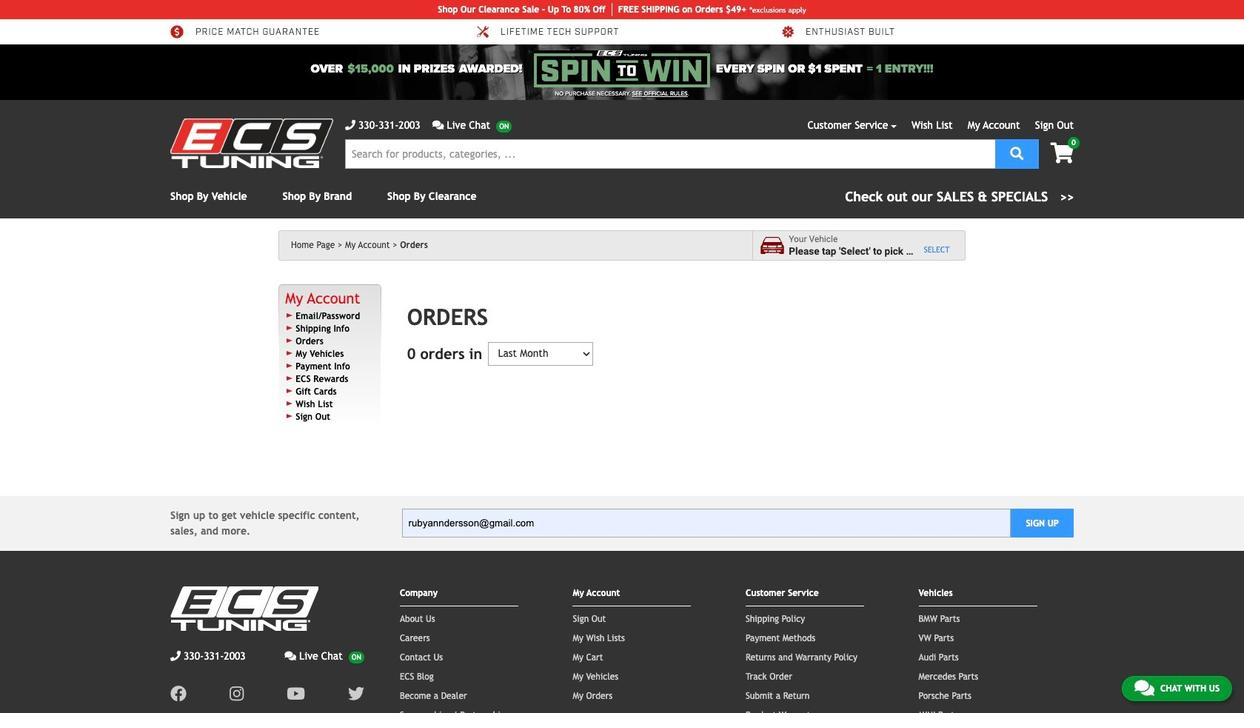 Task type: vqa. For each thing, say whether or not it's contained in the screenshot.
search image
yes



Task type: locate. For each thing, give the bounding box(es) containing it.
0 vertical spatial ecs tuning image
[[170, 119, 333, 168]]

2 vertical spatial comments image
[[1135, 679, 1155, 697]]

youtube logo image
[[287, 686, 305, 702]]

0 vertical spatial comments image
[[432, 120, 444, 130]]

0 horizontal spatial comments image
[[285, 651, 296, 661]]

comments image
[[432, 120, 444, 130], [285, 651, 296, 661], [1135, 679, 1155, 697]]

2 ecs tuning image from the top
[[170, 587, 319, 631]]

1 ecs tuning image from the top
[[170, 119, 333, 168]]

1 vertical spatial ecs tuning image
[[170, 587, 319, 631]]

search image
[[1011, 146, 1024, 160]]

1 horizontal spatial comments image
[[432, 120, 444, 130]]

ecs tuning image
[[170, 119, 333, 168], [170, 587, 319, 631]]

phone image
[[170, 651, 181, 661]]

1 vertical spatial comments image
[[285, 651, 296, 661]]

phone image
[[345, 120, 356, 130]]



Task type: describe. For each thing, give the bounding box(es) containing it.
instagram logo image
[[230, 686, 244, 702]]

comments image for phone image
[[432, 120, 444, 130]]

2 horizontal spatial comments image
[[1135, 679, 1155, 697]]

ecs tuning 'spin to win' contest logo image
[[534, 50, 711, 87]]

Email email field
[[402, 509, 1012, 538]]

facebook logo image
[[170, 686, 187, 702]]

Search text field
[[345, 139, 996, 169]]

comments image for phone icon
[[285, 651, 296, 661]]

twitter logo image
[[348, 686, 364, 702]]



